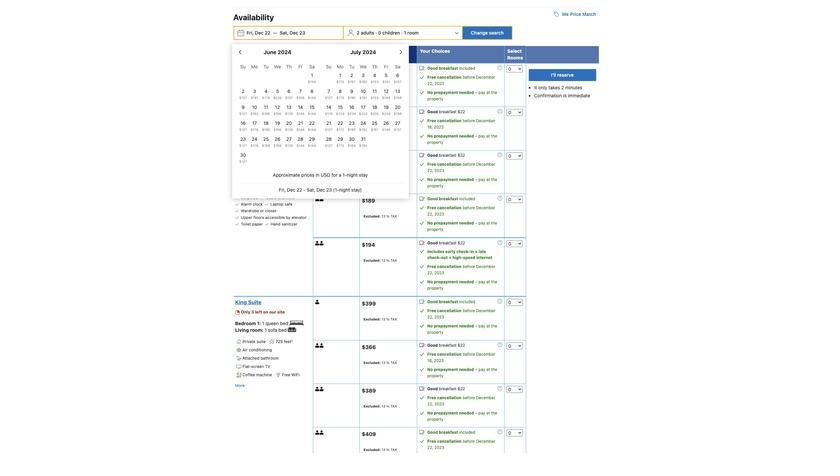 Task type: locate. For each thing, give the bounding box(es) containing it.
sa
[[310, 64, 315, 70], [395, 64, 401, 70]]

+ right out
[[449, 255, 452, 260]]

0 vertical spatial 6
[[397, 72, 399, 78]]

0 horizontal spatial 4
[[265, 88, 268, 94]]

1 room
[[243, 89, 255, 94]]

21 inside 21 $144
[[298, 120, 303, 126]]

site
[[277, 310, 285, 315]]

conditioning for 356
[[249, 98, 272, 103]]

27 inside 27 $135
[[287, 136, 292, 142]]

bed down 1 queen bed
[[279, 327, 287, 333]]

needed for fifth more details on meals and payment options icon from the bottom
[[459, 177, 474, 182]]

1 horizontal spatial 26
[[384, 120, 389, 126]]

$233
[[359, 112, 368, 116]]

2 8 from the left
[[339, 88, 342, 94]]

$190 inside 12 june 2024 option
[[274, 112, 282, 116]]

9 inside 9 $127
[[242, 104, 245, 110]]

$144 inside the 1 june 2024 checkbox
[[308, 80, 316, 84]]

6 tax from the top
[[391, 361, 397, 365]]

6 excluded: from the top
[[364, 317, 381, 321]]

0 horizontal spatial +
[[449, 255, 452, 260]]

1 horizontal spatial 17
[[361, 104, 366, 110]]

2 vertical spatial $135
[[285, 144, 293, 148]]

your
[[420, 48, 431, 54]]

feet²
[[274, 89, 283, 94], [284, 340, 293, 345]]

$190 down 31
[[360, 144, 368, 148]]

1 excluded: 13 % tax from the top
[[364, 84, 397, 88]]

2 coffee machine from the top
[[243, 373, 272, 378]]

$22 for $159
[[458, 109, 465, 114]]

2 cancellation from the top
[[438, 118, 462, 123]]

1 vertical spatial 30
[[240, 152, 246, 158]]

22 down 15 june 2024 checkbox on the left top
[[309, 120, 315, 126]]

14 down 7 july 2024 option
[[327, 104, 332, 110]]

$22
[[458, 109, 465, 114], [458, 153, 465, 158], [458, 241, 465, 246], [458, 343, 465, 348], [458, 387, 465, 392]]

24 inside "24 $178"
[[252, 136, 258, 142]]

change search button
[[463, 27, 512, 39]]

good breakfast $22
[[428, 109, 465, 114], [428, 153, 465, 158], [428, 241, 465, 246], [428, 343, 465, 348], [428, 387, 465, 392]]

1 – pay at the property from the top
[[428, 90, 498, 101]]

7 right 6 $137
[[299, 88, 302, 94]]

1 coffee machine from the top
[[243, 123, 272, 128]]

1 inside dropdown button
[[404, 30, 406, 36]]

$127 inside 9 june 2024 option
[[239, 112, 247, 116]]

before
[[463, 75, 475, 80], [463, 118, 475, 123], [463, 162, 475, 167], [463, 205, 475, 210], [463, 264, 475, 269], [463, 309, 475, 314], [463, 352, 475, 357], [463, 396, 475, 401], [463, 439, 475, 444]]

tv for 356
[[265, 114, 270, 119]]

2 th from the left
[[372, 64, 378, 70]]

15 July 2024 checkbox
[[335, 104, 346, 119]]

tu down june
[[264, 64, 269, 70]]

$144 inside 28 june 2024 option
[[297, 144, 305, 148]]

1 horizontal spatial 19
[[384, 104, 389, 110]]

2024 right "july"
[[363, 49, 376, 55]]

30 inside "30 $127"
[[240, 152, 246, 158]]

private suite
[[243, 340, 266, 345]]

21 for 21 $127
[[327, 120, 332, 126]]

$144 inside 21 june 2024 checkbox
[[297, 128, 305, 132]]

0 vertical spatial price
[[570, 11, 582, 17]]

needed for more details on meals and payment options icon associated with $189
[[459, 221, 474, 226]]

4 inside 4 $153
[[374, 72, 377, 78]]

20 for 20 $188
[[395, 104, 401, 110]]

breakfast
[[439, 66, 459, 71], [439, 109, 457, 114], [439, 153, 457, 158], [439, 197, 459, 201], [439, 241, 457, 246], [439, 300, 459, 305], [439, 343, 457, 348], [439, 387, 457, 392], [439, 430, 459, 435]]

$127 inside 7 july 2024 option
[[325, 96, 333, 100]]

king for king suite
[[235, 300, 247, 306]]

$144 inside 12 july 2024 option
[[382, 96, 391, 100]]

18 inside 18 $205
[[373, 104, 378, 110]]

5 good breakfast $22 from the top
[[428, 387, 465, 392]]

1 horizontal spatial 8
[[339, 88, 342, 94]]

7 tax from the top
[[391, 405, 397, 409]]

$127 inside the 28 july 2024 checkbox
[[325, 144, 333, 148]]

occupancy image
[[316, 67, 320, 71], [316, 197, 320, 201], [320, 241, 324, 246], [316, 300, 320, 305], [316, 387, 320, 392], [320, 387, 324, 392], [316, 431, 320, 435], [320, 431, 324, 435]]

17 down $182
[[252, 120, 257, 126]]

24 $178
[[251, 136, 259, 148]]

1 vertical spatial price
[[392, 48, 404, 54]]

0 horizontal spatial su
[[241, 64, 246, 70]]

0 horizontal spatial 30
[[240, 152, 246, 158]]

2 before from the top
[[463, 118, 475, 123]]

1 vertical spatial $151
[[394, 128, 402, 132]]

5 inside 5 $151
[[385, 72, 388, 78]]

14 $174
[[325, 104, 333, 116]]

20
[[395, 104, 401, 110], [286, 120, 292, 126]]

17 inside 17 $174
[[252, 120, 257, 126]]

$190 right the $186
[[274, 112, 282, 116]]

1 28 from the left
[[298, 136, 304, 142]]

excluded: for $399
[[364, 317, 381, 321]]

2 18, from the top
[[428, 358, 433, 363]]

3 left left on the left bottom of the page
[[252, 310, 254, 315]]

2 – pay at the property from the top
[[428, 134, 498, 145]]

1 18, from the top
[[428, 125, 433, 130]]

0 vertical spatial feet²
[[274, 89, 283, 94]]

needed for more details on meals and payment options image corresponding to $159
[[459, 134, 474, 139]]

9 June 2024 checkbox
[[238, 104, 249, 119]]

-
[[304, 187, 306, 193]]

21 July 2024 checkbox
[[323, 120, 335, 135]]

21 inside 21 $127
[[327, 120, 332, 126]]

12 inside 12 $144
[[384, 88, 389, 94]]

clock down ipod
[[285, 188, 295, 193]]

6 prepayment from the top
[[434, 324, 458, 329]]

dec down ipod
[[287, 187, 296, 193]]

0 vertical spatial conditioning
[[249, 98, 272, 103]]

4 tax from the top
[[391, 259, 397, 263]]

29 for 29 $173
[[338, 136, 343, 142]]

$229
[[382, 112, 391, 116]]

$205
[[371, 112, 379, 116]]

2023 for fifth more details on meals and payment options icon from the bottom
[[435, 168, 445, 173]]

2 attached bathroom from the top
[[243, 356, 279, 361]]

2 inside the 2 $187
[[351, 72, 353, 78]]

1 horizontal spatial 28
[[326, 136, 332, 142]]

6 more details on meals and payment options image from the top
[[498, 386, 503, 391]]

tv down suite
[[265, 364, 270, 369]]

13 July 2024 checkbox
[[392, 88, 404, 103]]

no prepayment needed for more details on meals and payment options icon associated with $189
[[428, 221, 474, 226]]

– for more details on meals and payment options icon associated with $189
[[476, 221, 478, 226]]

children
[[383, 30, 400, 36]]

coffee down $182
[[243, 123, 255, 128]]

1 left sofa
[[265, 327, 267, 333]]

0 horizontal spatial sat,
[[280, 30, 289, 36]]

$144 inside '8 june 2024' option
[[308, 96, 316, 100]]

7 cancellation from the top
[[438, 352, 462, 357]]

6 no prepayment needed from the top
[[428, 324, 474, 329]]

6 – pay at the property from the top
[[428, 324, 498, 335]]

27 $151
[[394, 120, 402, 132]]

$149
[[383, 128, 391, 132]]

wake-
[[241, 188, 253, 193]]

0 vertical spatial check-
[[457, 249, 471, 254]]

30 up telephone
[[240, 152, 246, 158]]

17 inside 17 $233
[[361, 104, 366, 110]]

included for more details on meals and payment options icon associated with $189
[[460, 197, 476, 201]]

$190 up toiletries
[[262, 128, 270, 132]]

% for $179
[[387, 84, 390, 88]]

0 horizontal spatial $185
[[348, 128, 356, 132]]

$174 up free toiletries
[[251, 128, 259, 132]]

20 inside 20 $188
[[395, 104, 401, 110]]

1 horizontal spatial tu
[[349, 64, 355, 70]]

1 horizontal spatial 7
[[328, 88, 330, 94]]

0 vertical spatial attached
[[243, 106, 260, 111]]

2 attached from the top
[[243, 356, 260, 361]]

tu
[[264, 64, 269, 70], [349, 64, 355, 70]]

4 excluded: 13 % tax from the top
[[364, 259, 397, 263]]

free cancellation
[[428, 75, 462, 80], [428, 118, 462, 123], [428, 162, 462, 167], [428, 205, 462, 210], [428, 264, 462, 269], [428, 309, 462, 314], [428, 352, 462, 357], [428, 396, 462, 401], [428, 439, 462, 444]]

2 left 3 $191
[[242, 88, 245, 94]]

1 horizontal spatial 29
[[338, 136, 343, 142]]

$144 inside 15 june 2024 checkbox
[[308, 112, 316, 116]]

12 for 12 $190
[[275, 104, 280, 110]]

$127 for 7
[[325, 96, 333, 100]]

18 up $205 on the left top
[[373, 104, 378, 110]]

19 $229
[[382, 104, 391, 116]]

0 horizontal spatial grid
[[238, 60, 318, 167]]

king for king room
[[235, 66, 247, 72]]

0 vertical spatial $135
[[285, 112, 293, 116]]

27 right safe
[[287, 136, 292, 142]]

$188 inside "25 june 2024" checkbox
[[262, 144, 270, 148]]

21 for 21 $144
[[298, 120, 303, 126]]

1 fr from the left
[[299, 64, 303, 70]]

20 $188
[[394, 104, 402, 116]]

$185 right $187
[[360, 80, 368, 84]]

air conditioning
[[243, 98, 272, 103], [243, 348, 272, 353]]

$175
[[337, 96, 344, 100]]

725
[[276, 340, 283, 345]]

1 breakfast from the top
[[439, 66, 459, 71]]

0 horizontal spatial $188
[[262, 144, 270, 148]]

$127 inside '30 june 2024' option
[[239, 160, 247, 164]]

flat-
[[243, 114, 251, 119], [243, 364, 251, 369]]

$144 right 21 june 2024 checkbox
[[308, 128, 316, 132]]

telephone
[[241, 162, 260, 167]]

1 horizontal spatial we
[[360, 64, 367, 70]]

0 horizontal spatial 25
[[263, 136, 269, 142]]

0 vertical spatial tv
[[265, 114, 270, 119]]

4 no from the top
[[428, 221, 433, 226]]

toiletries
[[250, 135, 267, 140]]

2 excluded: from the top
[[364, 127, 381, 131]]

1 excluded: from the top
[[364, 84, 381, 88]]

attached bathroom up the $186
[[243, 106, 279, 111]]

1 vertical spatial $153
[[371, 96, 379, 100]]

27 for 27 $151
[[395, 120, 401, 126]]

19 down 12 june 2024 option
[[275, 120, 280, 126]]

1 grid from the left
[[238, 60, 318, 167]]

8 down the 1 june 2024 checkbox
[[311, 88, 314, 94]]

23 June 2024 checkbox
[[238, 136, 249, 151]]

$127 for 30
[[239, 160, 247, 164]]

$185 inside 3 july 2024 checkbox
[[360, 80, 368, 84]]

$127 left 29 july 2024 option
[[325, 144, 333, 148]]

0 vertical spatial 27
[[395, 120, 401, 126]]

$135 inside 20 june 2024 option
[[285, 128, 293, 132]]

1 horizontal spatial 5
[[385, 72, 388, 78]]

14 inside 14 $174
[[327, 104, 332, 110]]

30 June 2024 checkbox
[[238, 152, 249, 167]]

2 29 from the left
[[338, 136, 343, 142]]

0 vertical spatial flat-screen tv
[[243, 114, 270, 119]]

room right children
[[408, 30, 419, 36]]

25 $161
[[371, 120, 379, 132]]

2 21 from the left
[[327, 120, 332, 126]]

th up 4 $153
[[372, 64, 378, 70]]

1 $173 from the top
[[337, 80, 344, 84]]

we left match on the top right of page
[[562, 11, 569, 17]]

23 $127
[[239, 136, 247, 148]]

0 horizontal spatial 8
[[311, 88, 314, 94]]

occupancy image
[[316, 110, 320, 114], [320, 197, 324, 201], [316, 241, 320, 246], [316, 344, 320, 348], [320, 344, 324, 348]]

22 $172
[[337, 120, 344, 132]]

0 vertical spatial machine
[[256, 123, 272, 128]]

5 for 5 $220
[[276, 88, 279, 94]]

1 horizontal spatial su
[[326, 64, 332, 70]]

19 inside "19 $190"
[[275, 120, 280, 126]]

flat-screen tv
[[243, 114, 270, 119], [243, 364, 270, 369]]

interconnecting room(s) available
[[241, 175, 303, 180]]

$173 for 29
[[337, 144, 344, 148]]

1 horizontal spatial 12
[[384, 88, 389, 94]]

1 horizontal spatial 6
[[397, 72, 399, 78]]

15 inside "15 $209"
[[338, 104, 343, 110]]

4 June 2024 checkbox
[[261, 88, 272, 103]]

0 vertical spatial night
[[347, 172, 358, 178]]

25
[[372, 120, 378, 126], [263, 136, 269, 142]]

before december 22, 2023 for $389's more details on meals and payment options icon
[[428, 396, 496, 407]]

$190 inside 18 june 2024 option
[[262, 128, 270, 132]]

$135 inside the 13 june 2024 checkbox
[[285, 112, 293, 116]]

$127 inside 21 july 2024 option
[[325, 128, 333, 132]]

1 vertical spatial feet²
[[284, 340, 293, 345]]

29
[[309, 136, 315, 142], [338, 136, 343, 142]]

1 no from the top
[[428, 90, 433, 95]]

10 July 2024 checkbox
[[358, 88, 369, 103]]

1 horizontal spatial toilet
[[291, 135, 301, 140]]

2 · from the left
[[402, 30, 403, 36]]

4 more details on meals and payment options image from the top
[[498, 240, 503, 245]]

$153 inside 11 july 2024 option
[[371, 96, 379, 100]]

$151 left $157
[[383, 80, 390, 84]]

1 vertical spatial 20
[[286, 120, 292, 126]]

sat, for -
[[307, 187, 316, 193]]

$127 inside 16 june 2024 'checkbox'
[[239, 128, 247, 132]]

$174 for 14
[[325, 112, 333, 116]]

1 vertical spatial 5
[[276, 88, 279, 94]]

8 inside 8 $144
[[311, 88, 314, 94]]

grid
[[238, 60, 318, 167], [323, 60, 404, 151]]

0 horizontal spatial fr
[[299, 64, 303, 70]]

14 for 14 $174
[[327, 104, 332, 110]]

attached bathroom down suite
[[243, 356, 279, 361]]

of
[[336, 48, 340, 54]]

0 horizontal spatial 28
[[298, 136, 304, 142]]

16 inside '16 $127'
[[241, 120, 246, 126]]

1 up 8 $144
[[311, 72, 313, 78]]

2 for 2 adults · 0 children · 1 room
[[357, 30, 360, 36]]

10 inside 10 $182
[[252, 104, 257, 110]]

0 horizontal spatial we
[[274, 64, 281, 70]]

1 horizontal spatial mo
[[337, 64, 344, 70]]

screen up 17 $174
[[251, 114, 264, 119]]

$190 right $175
[[348, 96, 356, 100]]

6 before december 22, 2023 from the top
[[428, 396, 496, 407]]

1 vertical spatial coffee machine
[[243, 373, 272, 378]]

or for bathtub
[[257, 142, 261, 147]]

2 fr from the left
[[384, 64, 389, 70]]

flat- up '16 $127'
[[243, 114, 251, 119]]

coffee for 356
[[243, 123, 255, 128]]

select rooms
[[508, 48, 523, 61]]

15 inside 15 $144
[[310, 104, 315, 110]]

10 up the $181
[[361, 88, 366, 94]]

excluded: for $179
[[364, 84, 381, 88]]

1 vertical spatial 18
[[264, 120, 269, 126]]

26 down 19 june 2024 checkbox
[[275, 136, 281, 142]]

3 december from the top
[[476, 162, 496, 167]]

flat-screen tv up 17 $174
[[243, 114, 270, 119]]

26 inside 26 $149
[[384, 120, 389, 126]]

6 december from the top
[[476, 309, 496, 314]]

1 vertical spatial in
[[471, 249, 474, 254]]

air conditioning up 10 $182
[[243, 98, 272, 103]]

room type
[[237, 48, 262, 54]]

or up floors
[[260, 208, 264, 213]]

$127 left 17 june 2024 option
[[239, 128, 247, 132]]

tax for $389
[[391, 405, 397, 409]]

stay)
[[352, 187, 362, 193]]

feet² right 725
[[284, 340, 293, 345]]

28 June 2024 checkbox
[[295, 136, 306, 151]]

3 included from the top
[[460, 300, 476, 305]]

12 down $220
[[275, 104, 280, 110]]

$190 inside 19 june 2024 checkbox
[[274, 128, 282, 132]]

good for $159
[[428, 109, 438, 114]]

19 up $229
[[384, 104, 389, 110]]

fr for june 2024
[[299, 64, 303, 70]]

bathroom down suite
[[261, 356, 279, 361]]

1 flat-screen tv from the top
[[243, 114, 270, 119]]

$127 down 'linens'
[[239, 160, 247, 164]]

included for $409 more details on meals and payment options image
[[460, 430, 476, 435]]

$168 inside 13 july 2024 'checkbox'
[[394, 96, 402, 100]]

2 15 from the left
[[338, 104, 343, 110]]

1 horizontal spatial clock
[[285, 188, 295, 193]]

1 vertical spatial 24
[[252, 136, 258, 142]]

$179 down 356
[[262, 96, 270, 100]]

1 vertical spatial 12
[[275, 104, 280, 110]]

0 horizontal spatial 9
[[242, 104, 245, 110]]

$168 inside 7 june 2024 option
[[297, 96, 305, 100]]

7 free cancellation from the top
[[428, 352, 462, 357]]

3 no prepayment needed from the top
[[428, 177, 474, 182]]

$135 right 12 june 2024 option
[[285, 112, 293, 116]]

$173 inside 1 july 2024 checkbox
[[337, 80, 344, 84]]

2 grid from the left
[[323, 60, 404, 151]]

4 breakfast from the top
[[439, 197, 459, 201]]

dec left —
[[255, 30, 264, 36]]

12 inside the 12 $190
[[275, 104, 280, 110]]

23 left (1-
[[327, 187, 332, 193]]

we down "june 2024"
[[274, 64, 281, 70]]

flat- for 725
[[243, 364, 251, 369]]

july 2024
[[351, 49, 376, 55]]

7 inside 7 $168
[[299, 88, 302, 94]]

0 vertical spatial room
[[408, 30, 419, 36]]

type
[[251, 48, 262, 54]]

fr
[[299, 64, 303, 70], [384, 64, 389, 70]]

coffee machine
[[243, 123, 272, 128], [243, 373, 272, 378]]

15 down '8 june 2024' option
[[310, 104, 315, 110]]

1 vertical spatial $174
[[251, 128, 259, 132]]

cable channels
[[266, 195, 295, 200]]

$190 up safe
[[274, 128, 282, 132]]

1 vertical spatial conditioning
[[249, 348, 272, 353]]

toilet down the upper
[[241, 222, 251, 227]]

0 vertical spatial 25
[[372, 120, 378, 126]]

24 inside 24 $192
[[361, 120, 366, 126]]

17 up $233
[[361, 104, 366, 110]]

price for today's
[[392, 48, 404, 54]]

$153 for 4
[[371, 80, 379, 84]]

1 vertical spatial flat-
[[243, 364, 251, 369]]

sat, for —
[[280, 30, 289, 36]]

included for 6th more details on meals and payment options icon from the bottom
[[460, 66, 476, 71]]

23 July 2024 checkbox
[[346, 120, 358, 135]]

0 horizontal spatial 21
[[298, 120, 303, 126]]

fr for july 2024
[[384, 64, 389, 70]]

attached up $182
[[243, 106, 260, 111]]

$185 inside 23 july 2024 option
[[348, 128, 356, 132]]

10 for 10 $181
[[361, 88, 366, 94]]

26 July 2024 checkbox
[[381, 120, 392, 135]]

$153 inside 4 july 2024 option
[[371, 80, 379, 84]]

0 vertical spatial $185
[[360, 80, 368, 84]]

$135 for 27
[[285, 144, 293, 148]]

good breakfast $22 for $389
[[428, 387, 465, 392]]

1 vertical spatial 19
[[275, 120, 280, 126]]

1 horizontal spatial sa
[[395, 64, 401, 70]]

flat- up more
[[243, 364, 251, 369]]

$144 right 7 june 2024 option
[[308, 96, 316, 100]]

24 June 2024 checkbox
[[249, 136, 261, 151]]

room inside 'link'
[[248, 66, 263, 72]]

$188 for 25
[[262, 144, 270, 148]]

6 % from the top
[[387, 361, 390, 365]]

laptop safe
[[271, 202, 293, 207]]

7 % from the top
[[387, 405, 390, 409]]

1 vertical spatial 27
[[287, 136, 292, 142]]

no prepayment needed for second more details on meals and payment options image from the top
[[428, 324, 474, 329]]

0 horizontal spatial 18
[[264, 120, 269, 126]]

$127 inside 2 june 2024 option
[[239, 96, 247, 100]]

$179 right the 2 $187
[[362, 67, 375, 73]]

clock up wardrobe or closet
[[253, 202, 263, 207]]

21 down 14 june 2024 option
[[298, 120, 303, 126]]

check- up high-
[[457, 249, 471, 254]]

sa for july 2024
[[395, 64, 401, 70]]

tu for july
[[349, 64, 355, 70]]

0 horizontal spatial $174
[[251, 128, 259, 132]]

21 down 14 july 2024 option
[[327, 120, 332, 126]]

0 vertical spatial sat,
[[280, 30, 289, 36]]

1 screen from the top
[[251, 114, 264, 119]]

30 inside the 30 $184
[[349, 136, 355, 142]]

tv up 18 $190
[[265, 114, 270, 119]]

6 needed from the top
[[459, 324, 474, 329]]

bathtub or shower
[[241, 142, 275, 147]]

11 inside 11 $153
[[373, 88, 377, 94]]

fr up 5 $151
[[384, 64, 389, 70]]

15 $209
[[336, 104, 345, 116]]

6 inside 6 $137
[[288, 88, 291, 94]]

available
[[287, 175, 303, 180]]

29 $144
[[308, 136, 316, 148]]

ipod dock
[[288, 182, 307, 187]]

more details on meals and payment options image
[[498, 66, 503, 70], [498, 153, 503, 157], [498, 196, 503, 201], [498, 240, 503, 245], [498, 343, 503, 347], [498, 386, 503, 391]]

1 before from the top
[[463, 75, 475, 80]]

$151 for 27
[[394, 128, 402, 132]]

20 inside 20 $135
[[286, 120, 292, 126]]

20 July 2024 checkbox
[[392, 104, 404, 119]]

bed down towels
[[291, 149, 299, 153]]

$168 right $137
[[297, 96, 305, 100]]

1 $173
[[337, 72, 344, 84]]

1 horizontal spatial $168
[[394, 96, 402, 100]]

22 left —
[[265, 30, 271, 36]]

$144 inside 14 june 2024 option
[[297, 112, 305, 116]]

1 horizontal spatial 30
[[349, 136, 355, 142]]

excluded: for $366
[[364, 361, 381, 365]]

excluded: 13 % tax for $189
[[364, 214, 397, 218]]

0 horizontal spatial feet²
[[274, 89, 283, 94]]

15
[[310, 104, 315, 110], [338, 104, 343, 110]]

toilet paper
[[241, 222, 263, 227]]

2 $173 from the top
[[337, 144, 344, 148]]

15 June 2024 checkbox
[[306, 104, 318, 119]]

4 pay from the top
[[479, 221, 486, 226]]

2 inside 2 $127
[[242, 88, 245, 94]]

tu up the 2 $187
[[349, 64, 355, 70]]

3 inside 3 $191
[[253, 88, 256, 94]]

sanitizer
[[282, 222, 298, 227]]

sat,
[[280, 30, 289, 36], [307, 187, 316, 193]]

1 vertical spatial machine
[[256, 373, 272, 378]]

1 vertical spatial 16
[[241, 120, 246, 126]]

2 $153 from the top
[[371, 96, 379, 100]]

5 more details on meals and payment options image from the top
[[498, 343, 503, 347]]

1 21 from the left
[[298, 120, 303, 126]]

0 horizontal spatial check-
[[428, 255, 442, 260]]

26 $188
[[274, 136, 282, 148]]

availability
[[234, 13, 274, 22]]

28 inside the 28 $144
[[298, 136, 304, 142]]

23 down '$234'
[[349, 120, 355, 126]]

$190 inside the 9 july 2024 option
[[348, 96, 356, 100]]

breakfast for $409
[[439, 430, 459, 435]]

—
[[273, 30, 277, 36]]

28 July 2024 checkbox
[[323, 136, 335, 151]]

·
[[376, 30, 377, 36], [402, 30, 403, 36]]

change search
[[471, 30, 504, 36]]

29 inside 29 $173
[[338, 136, 343, 142]]

13 for $179
[[382, 84, 386, 88]]

26 inside 26 $188
[[275, 136, 281, 142]]

$127 for 21
[[325, 128, 333, 132]]

9 free cancellation from the top
[[428, 439, 462, 444]]

0 horizontal spatial tu
[[264, 64, 269, 70]]

good breakfast $22 for $366
[[428, 343, 465, 348]]

16 up '$234'
[[350, 104, 355, 110]]

29 July 2024 checkbox
[[335, 136, 346, 151]]

6 inside 6 $157
[[397, 72, 399, 78]]

9 inside '9 $190'
[[351, 88, 354, 94]]

5 good from the top
[[428, 241, 438, 246]]

king up "only"
[[235, 300, 247, 306]]

1 machine from the top
[[256, 123, 272, 128]]

18 inside 18 $190
[[264, 120, 269, 126]]

14 July 2024 checkbox
[[323, 104, 335, 119]]

0 vertical spatial 5
[[385, 72, 388, 78]]

1
[[404, 30, 406, 36], [311, 72, 313, 78], [340, 72, 342, 78], [243, 89, 245, 94], [262, 321, 264, 327], [265, 327, 267, 333]]

1 horizontal spatial 25
[[372, 120, 378, 126]]

$174 left $209
[[325, 112, 333, 116]]

0 vertical spatial 30
[[349, 136, 355, 142]]

price inside dropdown button
[[570, 11, 582, 17]]

28 inside "28 $127"
[[326, 136, 332, 142]]

0 vertical spatial $174
[[325, 112, 333, 116]]

7 needed from the top
[[459, 367, 474, 372]]

4 % from the top
[[387, 259, 390, 263]]

1 $144
[[308, 72, 316, 84]]

0 vertical spatial $153
[[371, 80, 379, 84]]

$151 inside 5 july 2024 option
[[383, 80, 390, 84]]

excluded: for $194
[[364, 259, 381, 263]]

tax for $194
[[391, 259, 397, 263]]

$127 left $182
[[239, 112, 247, 116]]

2 inside dropdown button
[[357, 30, 360, 36]]

1 % from the top
[[387, 84, 390, 88]]

1 vertical spatial king
[[235, 300, 247, 306]]

3 more details on meals and payment options image from the top
[[498, 196, 503, 201]]

$151 inside "27 july 2024" option
[[394, 128, 402, 132]]

30 $184
[[348, 136, 356, 148]]

$174 inside 17 june 2024 option
[[251, 128, 259, 132]]

14 inside 14 $144
[[298, 104, 303, 110]]

a
[[339, 172, 342, 178]]

19 for 19 $190
[[275, 120, 280, 126]]

2 wifi from the top
[[292, 373, 300, 378]]

1 inside 1 $144
[[311, 72, 313, 78]]

22 inside 22 $144
[[309, 120, 315, 126]]

9 $190
[[348, 88, 356, 100]]

$135 right 19 june 2024 checkbox
[[285, 128, 293, 132]]

24 July 2024 checkbox
[[358, 120, 369, 135]]

25 July 2024 checkbox
[[369, 120, 381, 135]]

approximate prices in usd for a 1-night stay
[[273, 172, 368, 178]]

0 horizontal spatial 29
[[309, 136, 315, 142]]

$127 for 28
[[325, 144, 333, 148]]

0 horizontal spatial 12
[[275, 104, 280, 110]]

0 vertical spatial $151
[[383, 80, 390, 84]]

1 7 from the left
[[299, 88, 302, 94]]

31 July 2024 checkbox
[[358, 136, 369, 151]]

2 tax from the top
[[391, 127, 397, 131]]

725 feet²
[[276, 340, 293, 345]]

$151 right "$149"
[[394, 128, 402, 132]]

4 left 5 $220
[[265, 88, 268, 94]]

$181
[[360, 96, 367, 100]]

mo down type
[[251, 64, 258, 70]]

king inside 'link'
[[235, 66, 247, 72]]

% for $389
[[387, 405, 390, 409]]

1 horizontal spatial 9
[[351, 88, 354, 94]]

$144 inside 29 june 2024 checkbox
[[308, 144, 316, 148]]

1 $22 from the top
[[458, 109, 465, 114]]

price right the 'today's'
[[392, 48, 404, 54]]

3 right the 2 $187
[[362, 72, 365, 78]]

5 inside 5 $220
[[276, 88, 279, 94]]

1 more details on meals and payment options image from the top
[[498, 109, 503, 114]]

$173 inside 29 july 2024 option
[[337, 144, 344, 148]]

0 vertical spatial flat-
[[243, 114, 251, 119]]

feet² up $220
[[274, 89, 283, 94]]

wardrobe or closet
[[241, 208, 277, 213]]

16 inside 16 $234
[[350, 104, 355, 110]]

2 7 from the left
[[328, 88, 330, 94]]

20 down the 13 june 2024 checkbox
[[286, 120, 292, 126]]

1 8 from the left
[[311, 88, 314, 94]]

1 vertical spatial 18,
[[428, 358, 433, 363]]

– pay at the property for more details on meals and payment options image corresponding to $159
[[428, 134, 498, 145]]

no prepayment needed for $389's more details on meals and payment options icon
[[428, 411, 474, 416]]

0 horizontal spatial 20
[[286, 120, 292, 126]]

towels
[[283, 142, 296, 147]]

1 2024 from the left
[[278, 49, 292, 55]]

1 vertical spatial check-
[[428, 255, 442, 260]]

3 for 3 $191
[[253, 88, 256, 94]]

$188 up near
[[274, 144, 282, 148]]

25 inside 25 $161
[[372, 120, 378, 126]]

fri, up cable channels
[[279, 187, 286, 193]]

29 inside 29 $144
[[309, 136, 315, 142]]

$366
[[362, 344, 376, 350]]

4 for 4 $153
[[374, 72, 377, 78]]

17 June 2024 checkbox
[[249, 120, 261, 135]]

8 for 8 $175
[[339, 88, 342, 94]]

3 pay from the top
[[479, 177, 486, 182]]

1 $168 from the left
[[297, 96, 305, 100]]

service/alarm
[[259, 188, 284, 193]]

22 left -
[[297, 187, 302, 193]]

excluded: for $409
[[364, 448, 381, 452]]

$144 inside the 22 june 2024 option
[[308, 128, 316, 132]]

$190 for 19
[[274, 128, 282, 132]]

% for $159
[[387, 127, 390, 131]]

27 inside 27 $151
[[395, 120, 401, 126]]

0 vertical spatial 20
[[395, 104, 401, 110]]

11 up the $186
[[264, 104, 268, 110]]

2 su from the left
[[326, 64, 332, 70]]

2023 for more details on meals and payment options icon associated with $189
[[435, 212, 445, 217]]

more details on meals and payment options image for $159
[[498, 109, 503, 114]]

2 14 from the left
[[327, 104, 332, 110]]

8 – from the top
[[476, 411, 478, 416]]

no prepayment needed
[[428, 90, 474, 95], [428, 134, 474, 139], [428, 177, 474, 182], [428, 221, 474, 226], [428, 280, 474, 285], [428, 324, 474, 329], [428, 367, 474, 372], [428, 411, 474, 416]]

24 for 24 $192
[[361, 120, 366, 126]]

$179 inside 4 june 2024 checkbox
[[262, 96, 270, 100]]

11 inside 11 $186
[[264, 104, 268, 110]]

22,
[[428, 81, 434, 86], [428, 168, 434, 173], [428, 212, 434, 217], [428, 271, 434, 276], [428, 315, 434, 320], [428, 402, 434, 407], [428, 446, 434, 451]]

3 property from the top
[[428, 184, 444, 189]]

july
[[351, 49, 362, 55]]

1 right children
[[404, 30, 406, 36]]

$127 for 9
[[239, 112, 247, 116]]

2 June 2024 checkbox
[[238, 88, 249, 103]]

3 July 2024 checkbox
[[358, 72, 369, 87]]

th for july 2024
[[372, 64, 378, 70]]

only
[[539, 85, 548, 90]]

11 July 2024 checkbox
[[369, 88, 381, 103]]

4 – pay at the property from the top
[[428, 221, 498, 232]]

dock
[[298, 182, 307, 187]]

29 down $172
[[338, 136, 343, 142]]

1 horizontal spatial 10
[[361, 88, 366, 94]]

28 down 21 july 2024 option
[[326, 136, 332, 142]]

25 inside '25 $188'
[[263, 136, 269, 142]]

1 for 1 queen bed
[[262, 321, 264, 327]]

0 vertical spatial 19
[[384, 104, 389, 110]]

included for second more details on meals and payment options image from the top
[[460, 300, 476, 305]]

tax for $159
[[391, 127, 397, 131]]

$153 right the $181
[[371, 96, 379, 100]]

4 inside 4 $179
[[265, 88, 268, 94]]

8 July 2024 checkbox
[[335, 88, 346, 103]]

0 vertical spatial wifi
[[292, 123, 300, 128]]

safe
[[274, 135, 283, 140]]

2024 for july 2024
[[363, 49, 376, 55]]

5 June 2024 checkbox
[[272, 88, 284, 103]]

0 horizontal spatial ·
[[376, 30, 377, 36]]

19 inside 19 $229
[[384, 104, 389, 110]]

8 inside the 8 $175
[[339, 88, 342, 94]]

16 July 2024 checkbox
[[346, 104, 358, 119]]

% for $366
[[387, 361, 390, 365]]

$189
[[362, 198, 375, 204]]

12 June 2024 checkbox
[[272, 104, 284, 119]]

6 up $157
[[397, 72, 399, 78]]

26 June 2024 checkbox
[[272, 136, 284, 151]]

2
[[357, 30, 360, 36], [351, 72, 353, 78], [562, 85, 565, 90], [242, 88, 245, 94]]

0 vertical spatial air
[[243, 98, 248, 103]]

su
[[241, 64, 246, 70], [326, 64, 332, 70]]

0 horizontal spatial 10
[[252, 104, 257, 110]]

$135 inside 27 june 2024 checkbox
[[285, 144, 293, 148]]

2 more details on meals and payment options image from the top
[[498, 299, 503, 304]]

30 for 30 $127
[[240, 152, 246, 158]]

air conditioning down private suite
[[243, 348, 272, 353]]

0 vertical spatial king
[[235, 66, 247, 72]]

1 $153 from the top
[[371, 80, 379, 84]]

3 inside 3 $185
[[362, 72, 365, 78]]

4 excluded: from the top
[[364, 214, 381, 218]]

17 for 17 $233
[[361, 104, 366, 110]]

coffee machine for 725 feet²
[[243, 373, 272, 378]]

1 bathroom from the top
[[261, 106, 279, 111]]

1 left queen
[[262, 321, 264, 327]]

5 July 2024 checkbox
[[381, 72, 392, 87]]

$144 right 28 june 2024 option
[[308, 144, 316, 148]]

3 excluded: from the top
[[364, 171, 381, 175]]

10 inside 10 $181
[[361, 88, 366, 94]]

0 vertical spatial $179
[[362, 67, 375, 73]]

before december 22, 2023 for 6th more details on meals and payment options icon from the bottom
[[428, 75, 496, 86]]

more details on meals and payment options image
[[498, 109, 503, 114], [498, 299, 503, 304], [498, 430, 503, 435]]

8 breakfast from the top
[[439, 387, 457, 392]]

9 down $187
[[351, 88, 354, 94]]

13 inside 13 $168
[[396, 88, 401, 94]]

$174 for 17
[[251, 128, 259, 132]]

– pay at the property for fifth more details on meals and payment options icon from the bottom
[[428, 177, 498, 189]]



Task type: vqa. For each thing, say whether or not it's contained in the screenshot.


Task type: describe. For each thing, give the bounding box(es) containing it.
17 July 2024 checkbox
[[358, 104, 369, 119]]

16 for 16 $127
[[241, 120, 246, 126]]

19 July 2024 checkbox
[[381, 104, 392, 119]]

6 property from the top
[[428, 330, 444, 335]]

3 22, from the top
[[428, 212, 434, 217]]

needed for second more details on meals and payment options image from the top
[[459, 324, 474, 329]]

excluded: 13 % tax for $179
[[364, 84, 397, 88]]

we inside dropdown button
[[562, 11, 569, 17]]

takes
[[549, 85, 561, 90]]

1 good breakfast included from the top
[[428, 66, 476, 71]]

23 right —
[[300, 30, 306, 36]]

2 property from the top
[[428, 140, 444, 145]]

1 prepayment from the top
[[434, 90, 458, 95]]

high-
[[453, 255, 464, 260]]

1 more details on meals and payment options image from the top
[[498, 66, 503, 70]]

grid for july
[[323, 60, 404, 151]]

26 $149
[[383, 120, 391, 132]]

4 cancellation from the top
[[438, 205, 462, 210]]

4 July 2024 checkbox
[[369, 72, 381, 87]]

$153 for 11
[[371, 96, 379, 100]]

change
[[471, 30, 488, 36]]

9 december from the top
[[476, 439, 496, 444]]

2 bathroom from the top
[[261, 356, 279, 361]]

4 $179
[[262, 88, 270, 100]]

22 $144
[[308, 120, 316, 132]]

8 before from the top
[[463, 396, 475, 401]]

search
[[489, 30, 504, 36]]

1 June 2024 checkbox
[[306, 72, 318, 87]]

– pay at the property for $366 more details on meals and payment options icon
[[428, 367, 498, 379]]

5 before from the top
[[463, 264, 475, 269]]

2023 for $389's more details on meals and payment options icon
[[435, 402, 445, 407]]

7 december from the top
[[476, 352, 496, 357]]

$159
[[362, 111, 375, 117]]

3 breakfast from the top
[[439, 153, 457, 158]]

su for june
[[241, 64, 246, 70]]

4 good breakfast included from the top
[[428, 430, 476, 435]]

$209
[[336, 112, 345, 116]]

11 June 2024 checkbox
[[261, 104, 272, 119]]

7 prepayment from the top
[[434, 367, 458, 372]]

3 $185
[[360, 72, 368, 84]]

king room link
[[235, 66, 310, 72]]

12 for 12 $144
[[384, 88, 389, 94]]

30 July 2024 checkbox
[[346, 136, 358, 151]]

16 $127
[[239, 120, 247, 132]]

2 good breakfast included from the top
[[428, 197, 476, 201]]

early
[[446, 249, 456, 254]]

$161
[[371, 128, 379, 132]]

dec down approximate prices in usd for a 1-night stay
[[317, 187, 325, 193]]

13 June 2024 checkbox
[[284, 104, 295, 119]]

in inside includes early check-in + late check-out + high-speed internet
[[471, 249, 474, 254]]

6 cancellation from the top
[[438, 309, 462, 314]]

5 prepayment from the top
[[434, 280, 458, 285]]

private
[[243, 340, 256, 345]]

$144 for 8
[[308, 96, 316, 100]]

channels
[[278, 195, 295, 200]]

it
[[535, 85, 538, 90]]

28 $144
[[297, 136, 305, 148]]

laptop
[[271, 202, 284, 207]]

8 cancellation from the top
[[438, 396, 462, 401]]

king room
[[235, 66, 263, 72]]

$22 for $366
[[458, 343, 465, 348]]

31 $190
[[360, 136, 368, 148]]

1 attached bathroom from the top
[[243, 106, 279, 111]]

21 $127
[[325, 120, 333, 132]]

12 $144
[[382, 88, 391, 100]]

13 inside 13 $135
[[287, 104, 292, 110]]

rooms
[[508, 55, 523, 61]]

2 december from the top
[[476, 118, 496, 123]]

no prepayment needed for $366 more details on meals and payment options icon
[[428, 367, 474, 372]]

select
[[508, 48, 522, 54]]

13 for $399
[[382, 317, 386, 321]]

10 $182
[[251, 104, 259, 116]]

7 $127
[[325, 88, 333, 100]]

7 July 2024 checkbox
[[323, 88, 335, 103]]

sofa
[[268, 327, 277, 333]]

27 June 2024 checkbox
[[284, 136, 295, 151]]

0 vertical spatial room
[[237, 48, 250, 54]]

2 at from the top
[[487, 134, 490, 139]]

15 $144
[[308, 104, 316, 116]]

5 at from the top
[[487, 280, 490, 285]]

6 at from the top
[[487, 324, 490, 329]]

hand sanitizer
[[271, 222, 298, 227]]

$187
[[348, 80, 356, 84]]

coffee machine for 356 feet²
[[243, 123, 272, 128]]

$144 for 22
[[308, 128, 316, 132]]

8 at from the top
[[487, 411, 490, 416]]

1 July 2024 checkbox
[[335, 72, 346, 87]]

couch image
[[288, 328, 296, 332]]

room inside dropdown button
[[408, 30, 419, 36]]

– pay at the property for more details on meals and payment options icon associated with $189
[[428, 221, 498, 232]]

– for $366 more details on meals and payment options icon
[[476, 367, 478, 372]]

12 $190
[[274, 104, 282, 116]]

3 before from the top
[[463, 162, 475, 167]]

1 vertical spatial +
[[449, 255, 452, 260]]

9 cancellation from the top
[[438, 439, 462, 444]]

4 at from the top
[[487, 221, 490, 226]]

3 good from the top
[[428, 153, 438, 158]]

toilet for toilet paper
[[241, 222, 251, 227]]

22 inside 22 $172
[[338, 120, 343, 126]]

23 inside 23 $185
[[349, 120, 355, 126]]

5 22, from the top
[[428, 315, 434, 320]]

$144 for 29
[[308, 144, 316, 148]]

breakfast for $159
[[439, 109, 457, 114]]

22 July 2024 checkbox
[[335, 120, 346, 135]]

accessible
[[265, 215, 285, 220]]

breakfast for $366
[[439, 343, 457, 348]]

grid for june
[[238, 60, 318, 167]]

1-
[[343, 172, 347, 178]]

24 $192
[[360, 120, 368, 132]]

free wifi for 356 feet²
[[282, 123, 300, 128]]

6 July 2024 checkbox
[[392, 72, 404, 87]]

6 breakfast from the top
[[439, 300, 459, 305]]

$144 for 28
[[297, 144, 305, 148]]

6 no from the top
[[428, 324, 433, 329]]

9 before from the top
[[463, 439, 475, 444]]

8 June 2024 checkbox
[[306, 88, 318, 103]]

20 June 2024 checkbox
[[284, 120, 295, 135]]

3 June 2024 checkbox
[[249, 88, 261, 103]]

– for more details on meals and payment options image corresponding to $159
[[476, 134, 478, 139]]

18 June 2024 checkbox
[[261, 120, 272, 135]]

8 free cancellation from the top
[[428, 396, 462, 401]]

or for wardrobe
[[260, 208, 264, 213]]

29 for 29 $144
[[309, 136, 315, 142]]

tax for $366
[[391, 361, 397, 365]]

5 – pay at the property from the top
[[428, 280, 498, 291]]

wifi for 356 feet²
[[292, 123, 300, 128]]

23 inside 23 $127
[[240, 136, 246, 142]]

1 good from the top
[[428, 66, 438, 71]]

includes early check-in + late check-out + high-speed internet
[[428, 249, 493, 260]]

6 22, from the top
[[428, 402, 434, 407]]

king suite
[[235, 300, 262, 306]]

6 June 2024 checkbox
[[284, 88, 295, 103]]

1 for 1 room
[[243, 89, 245, 94]]

match
[[583, 11, 597, 17]]

2 good breakfast $22 from the top
[[428, 153, 465, 158]]

2023 for second more details on meals and payment options image from the top
[[435, 315, 445, 320]]

$409
[[362, 431, 376, 437]]

2 July 2024 checkbox
[[346, 72, 358, 87]]

$399
[[362, 301, 376, 307]]

out
[[441, 255, 448, 260]]

dec right —
[[290, 30, 299, 36]]

only 3 left on our site
[[241, 310, 285, 315]]

9 July 2024 checkbox
[[346, 88, 358, 103]]

7 22, from the top
[[428, 446, 434, 451]]

– for second more details on meals and payment options image from the top
[[476, 324, 478, 329]]

4 property from the top
[[428, 227, 444, 232]]

$220
[[274, 96, 282, 100]]

2 inside the it only takes 2 minutes confirmation is immediate
[[562, 85, 565, 90]]

queen
[[266, 321, 279, 327]]

upper floors accessible by elevator
[[241, 215, 307, 220]]

1 vertical spatial night
[[339, 187, 350, 193]]

3 prepayment from the top
[[434, 177, 458, 182]]

bed for 1 sofa bed
[[279, 327, 287, 333]]

excluded: 13 % tax for $366
[[364, 361, 397, 365]]

15 for 15 $144
[[310, 104, 315, 110]]

8 $144
[[308, 88, 316, 100]]

excluded: 13 % tax for $194
[[364, 259, 397, 263]]

needed for $389's more details on meals and payment options icon
[[459, 411, 474, 416]]

30 $127
[[239, 152, 247, 164]]

5 no from the top
[[428, 280, 433, 285]]

$173 for 1
[[337, 80, 344, 84]]

we price match
[[562, 11, 597, 17]]

7 June 2024 checkbox
[[295, 88, 306, 103]]

bed for 1 queen bed
[[280, 321, 289, 327]]

0 vertical spatial +
[[475, 249, 478, 254]]

4 free cancellation from the top
[[428, 205, 462, 210]]

16 June 2024 checkbox
[[238, 120, 249, 135]]

usd
[[321, 172, 331, 178]]

no prepayment needed for 6th more details on meals and payment options icon from the bottom
[[428, 90, 474, 95]]

0 vertical spatial clock
[[285, 188, 295, 193]]

$190 for 9
[[348, 96, 356, 100]]

$185 for 23
[[348, 128, 356, 132]]

free toiletries
[[241, 135, 267, 140]]

price for we
[[570, 11, 582, 17]]

20 $135
[[285, 120, 293, 132]]

21 June 2024 checkbox
[[295, 120, 306, 135]]

sat, dec 23 button
[[277, 27, 308, 39]]

25 June 2024 checkbox
[[261, 136, 272, 151]]

26 for 26 $149
[[384, 120, 389, 126]]

5 needed from the top
[[459, 280, 474, 285]]

3 no from the top
[[428, 177, 433, 182]]

7 property from the top
[[428, 374, 444, 379]]

fri, dec 22 button
[[244, 27, 273, 39]]

27 July 2024 checkbox
[[392, 120, 404, 135]]

4 before from the top
[[463, 205, 475, 210]]

14 June 2024 checkbox
[[295, 104, 306, 119]]

13 $135
[[285, 104, 293, 116]]

5 property from the top
[[428, 286, 444, 291]]

27 $135
[[285, 136, 293, 148]]

$127 for 23
[[239, 144, 247, 148]]

– for fifth more details on meals and payment options icon from the bottom
[[476, 177, 478, 182]]

10 June 2024 checkbox
[[249, 104, 261, 119]]

2 for 2 $127
[[242, 88, 245, 94]]

1 · from the left
[[376, 30, 377, 36]]

29 June 2024 checkbox
[[306, 136, 318, 151]]

$144 for 12
[[382, 96, 391, 100]]

2 pay from the top
[[479, 134, 486, 139]]

1 cancellation from the top
[[438, 75, 462, 80]]

excluded: 13 % tax for $399
[[364, 317, 397, 321]]

3 free cancellation from the top
[[428, 162, 462, 167]]

$127 for 2
[[239, 96, 247, 100]]

4 december from the top
[[476, 205, 496, 210]]

16 $234
[[348, 104, 356, 116]]

17 $233
[[359, 104, 368, 116]]

2 adults · 0 children · 1 room button
[[345, 27, 462, 39]]

the for fifth more details on meals and payment options icon from the bottom
[[492, 177, 498, 182]]

1 december from the top
[[476, 75, 496, 80]]

before december 22, 2023 for second more details on meals and payment options image from the top
[[428, 309, 496, 320]]

$186
[[262, 112, 270, 116]]

11 $186
[[262, 104, 270, 116]]

$184
[[348, 144, 356, 148]]

fri, dec 22 - sat, dec 23 (1-night stay)
[[279, 187, 362, 193]]

– pay at the property for 6th more details on meals and payment options icon from the bottom
[[428, 90, 498, 101]]

3 good breakfast included from the top
[[428, 300, 476, 305]]

only
[[241, 310, 251, 315]]

7 before from the top
[[463, 352, 475, 357]]

1 free cancellation from the top
[[428, 75, 462, 80]]

1 at from the top
[[487, 90, 490, 95]]

the for $389's more details on meals and payment options icon
[[492, 411, 498, 416]]

good for $189
[[428, 197, 438, 201]]

6 before from the top
[[463, 309, 475, 314]]

5 free cancellation from the top
[[428, 264, 462, 269]]

0 vertical spatial bed
[[291, 149, 299, 153]]

our
[[270, 310, 276, 315]]

23 $185
[[348, 120, 356, 132]]

8 property from the top
[[428, 417, 444, 422]]

excluded: 13 % tax for $159
[[364, 127, 397, 131]]

floors
[[254, 215, 264, 220]]

5 no prepayment needed from the top
[[428, 280, 474, 285]]

good for $409
[[428, 430, 438, 435]]

1 vertical spatial room
[[246, 89, 255, 94]]

6 free cancellation from the top
[[428, 309, 462, 314]]

breakfast for $194
[[439, 241, 457, 246]]

0 horizontal spatial clock
[[253, 202, 263, 207]]

screen for 725 feet²
[[251, 364, 264, 369]]

13 for $194
[[382, 259, 386, 263]]

$185 for 3
[[360, 80, 368, 84]]

0 horizontal spatial in
[[316, 172, 320, 178]]

upper
[[241, 215, 253, 220]]

2 vertical spatial 3
[[252, 310, 254, 315]]

number of guests
[[316, 48, 357, 54]]

27 for 27 $135
[[287, 136, 292, 142]]

8 no from the top
[[428, 411, 433, 416]]

2 $22 from the top
[[458, 153, 465, 158]]

$192
[[360, 128, 368, 132]]

2 free cancellation from the top
[[428, 118, 462, 123]]

th for june 2024
[[286, 64, 292, 70]]

speed
[[464, 255, 476, 260]]

tax for $399
[[391, 317, 397, 321]]

3 cancellation from the top
[[438, 162, 462, 167]]

8 pay from the top
[[479, 411, 486, 416]]

1 queen bed
[[262, 321, 290, 327]]

13 for $159
[[382, 127, 386, 131]]

7 pay from the top
[[479, 367, 486, 372]]

your choices
[[420, 48, 450, 54]]

$144 for 14
[[297, 112, 305, 116]]

king suite link
[[235, 299, 310, 306]]

18 $205
[[371, 104, 379, 116]]

14 $144
[[297, 104, 305, 116]]

18 July 2024 checkbox
[[369, 104, 381, 119]]

356 feet²
[[265, 89, 283, 94]]

$190 for 18
[[262, 128, 270, 132]]

– pay at the property for second more details on meals and payment options image from the top
[[428, 324, 498, 335]]

6 $137
[[285, 88, 293, 100]]

19 June 2024 checkbox
[[272, 120, 284, 135]]

2 more details on meals and payment options image from the top
[[498, 153, 503, 157]]

4 22, from the top
[[428, 271, 434, 276]]

desk
[[241, 155, 250, 160]]

13 for $389
[[382, 405, 386, 409]]

– pay at the property for $389's more details on meals and payment options icon
[[428, 411, 498, 422]]

3 at from the top
[[487, 177, 490, 182]]

12 July 2024 checkbox
[[381, 88, 392, 103]]

1 attached from the top
[[243, 106, 260, 111]]

fri, for fri, dec 22 — sat, dec 23
[[247, 30, 254, 36]]

$22 for $194
[[458, 241, 465, 246]]

elevator
[[292, 215, 307, 220]]

7 no from the top
[[428, 367, 433, 372]]

22 June 2024 checkbox
[[306, 120, 318, 135]]

5 pay from the top
[[479, 280, 486, 285]]

1 22, from the top
[[428, 81, 434, 86]]

19 for 19 $229
[[384, 104, 389, 110]]

$188 for 20
[[394, 112, 402, 116]]

conditioning for 725
[[249, 348, 272, 353]]

28 for 28 $127
[[326, 136, 332, 142]]

air for 356 feet²
[[243, 98, 248, 103]]

2 prepayment from the top
[[434, 134, 458, 139]]

up
[[253, 188, 258, 193]]

8 prepayment from the top
[[434, 411, 458, 416]]

$194
[[362, 242, 375, 248]]

machine for 356 feet²
[[256, 123, 272, 128]]

5 – from the top
[[476, 280, 478, 285]]

1 pay from the top
[[479, 90, 486, 95]]

6 pay from the top
[[479, 324, 486, 329]]

7 at from the top
[[487, 367, 490, 372]]

1 for 1 sofa bed
[[265, 327, 267, 333]]

8 december from the top
[[476, 396, 496, 401]]

4 before december 22, 2023 from the top
[[428, 264, 496, 276]]

2 22, from the top
[[428, 168, 434, 173]]

2024 for june 2024
[[278, 49, 292, 55]]

18, for $366
[[428, 358, 433, 363]]

excluded: for $189
[[364, 214, 381, 218]]

bedroom 1:
[[235, 321, 262, 327]]



